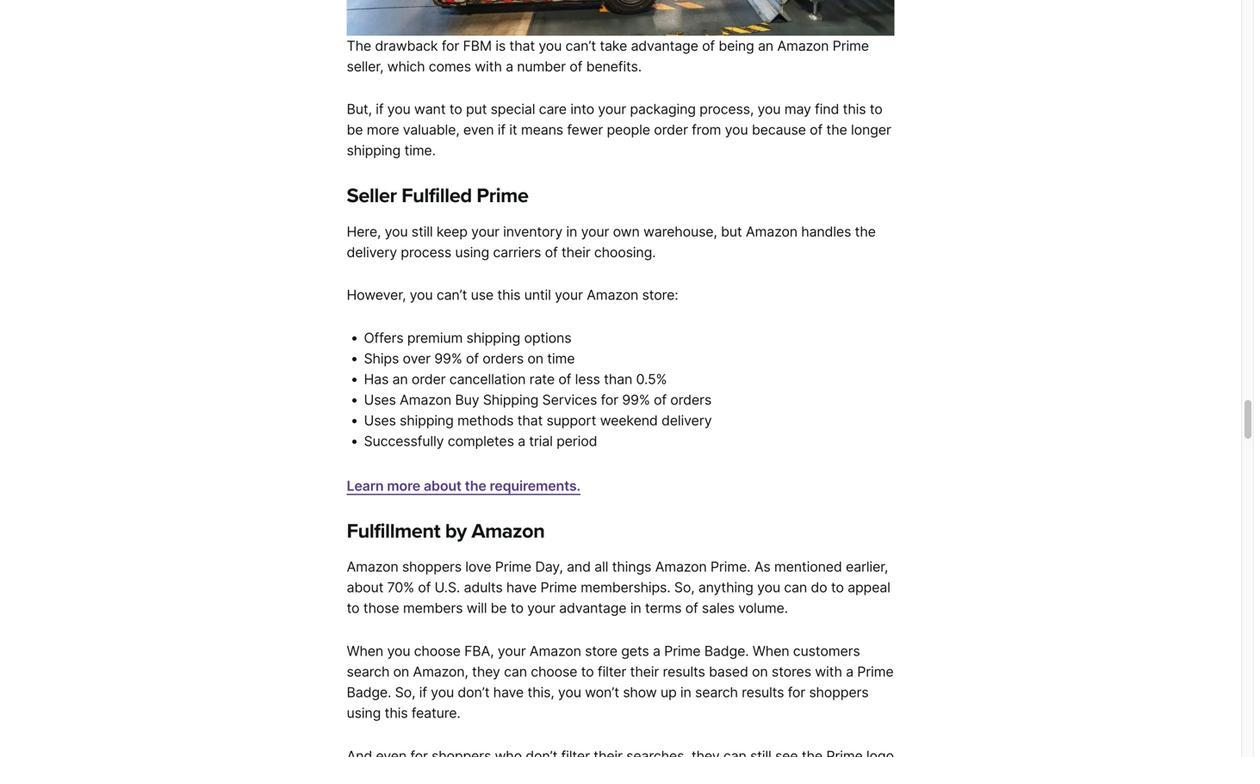 Task type: vqa. For each thing, say whether or not it's contained in the screenshot.
'on' within Offers premium shipping options Ships over 99% of orders on time Has an order cancellation rate of less than 0.5% Uses Amazon Buy Shipping Services for 99% of orders Uses shipping methods that support weekend delivery Successfully completes a trial period
yes



Task type: describe. For each thing, give the bounding box(es) containing it.
have inside when you choose fba, your amazon store gets a prime badge. when customers search on amazon, they can choose to filter their results based on stores with a prime badge. so, if you don't have this, you won't show up in search results for shoppers using this feature.
[[493, 685, 524, 702]]

find
[[815, 101, 839, 118]]

show
[[623, 685, 657, 702]]

for inside the drawback for fbm is that you can't take advantage of being an amazon prime seller, which comes with a number of benefits.
[[442, 37, 459, 54]]

and
[[567, 559, 591, 576]]

period
[[556, 433, 597, 450]]

terms
[[645, 601, 682, 617]]

fulfilled
[[401, 184, 472, 208]]

appeal
[[848, 580, 890, 597]]

memberships.
[[581, 580, 671, 597]]

you down process,
[[725, 122, 748, 138]]

order inside but, if you want to put special care into your packaging process, you may find this to be more valuable, even if it means fewer people order from you because of the longer shipping time.
[[654, 122, 688, 138]]

to inside when you choose fba, your amazon store gets a prime badge. when customers search on amazon, they can choose to filter their results based on stores with a prime badge. so, if you don't have this, you won't show up in search results for shoppers using this feature.
[[581, 664, 594, 681]]

learn more about the requirements. link
[[347, 478, 581, 495]]

to left put
[[449, 101, 462, 118]]

even
[[463, 122, 494, 138]]

you left want
[[387, 101, 410, 118]]

their inside here, you still keep your inventory in your own warehouse, but amazon handles the delivery process using carriers of their choosing.
[[561, 244, 590, 261]]

use
[[471, 287, 494, 304]]

weekend
[[600, 413, 658, 429]]

feature.
[[411, 706, 460, 722]]

with inside when you choose fba, your amazon store gets a prime badge. when customers search on amazon, they can choose to filter their results based on stores with a prime badge. so, if you don't have this, you won't show up in search results for shoppers using this feature.
[[815, 664, 842, 681]]

means
[[521, 122, 563, 138]]

rate
[[529, 371, 555, 388]]

being
[[719, 37, 754, 54]]

may
[[784, 101, 811, 118]]

however,
[[347, 287, 406, 304]]

inventory
[[503, 223, 563, 240]]

0 vertical spatial results
[[663, 664, 705, 681]]

of right number
[[570, 58, 582, 75]]

1 horizontal spatial badge.
[[704, 644, 749, 660]]

be inside 'amazon shoppers love prime day, and all things amazon prime. as mentioned earlier, about 70% of u.s. adults have prime memberships. so, anything you can do to appeal to those members will be to your advantage in terms of sales volume.'
[[491, 601, 507, 617]]

time.
[[404, 142, 436, 159]]

with inside the drawback for fbm is that you can't take advantage of being an amazon prime seller, which comes with a number of benefits.
[[475, 58, 502, 75]]

to up longer
[[870, 101, 883, 118]]

this inside when you choose fba, your amazon store gets a prime badge. when customers search on amazon, they can choose to filter their results based on stores with a prime badge. so, if you don't have this, you won't show up in search results for shoppers using this feature.
[[385, 706, 408, 722]]

0 horizontal spatial can't
[[437, 287, 467, 304]]

is
[[496, 37, 506, 54]]

of down time
[[558, 371, 571, 388]]

they
[[472, 664, 500, 681]]

2 when from the left
[[753, 644, 789, 660]]

to right do
[[831, 580, 844, 597]]

care
[[539, 101, 567, 118]]

1 when from the left
[[347, 644, 383, 660]]

filter
[[598, 664, 626, 681]]

an for has
[[392, 371, 408, 388]]

prime up up
[[664, 644, 701, 660]]

1 horizontal spatial about
[[424, 478, 462, 495]]

u.s.
[[435, 580, 460, 597]]

adults
[[464, 580, 503, 597]]

those
[[363, 601, 399, 617]]

seller
[[347, 184, 397, 208]]

mentioned
[[774, 559, 842, 576]]

0 horizontal spatial on
[[393, 664, 409, 681]]

delivery inside here, you still keep your inventory in your own warehouse, but amazon handles the delivery process using carriers of their choosing.
[[347, 244, 397, 261]]

prime inside the drawback for fbm is that you can't take advantage of being an amazon prime seller, which comes with a number of benefits.
[[833, 37, 869, 54]]

a right 'gets'
[[653, 644, 660, 660]]

do
[[811, 580, 827, 597]]

so, inside when you choose fba, your amazon store gets a prime badge. when customers search on amazon, they can choose to filter their results based on stores with a prime badge. so, if you don't have this, you won't show up in search results for shoppers using this feature.
[[395, 685, 415, 702]]

stores
[[772, 664, 811, 681]]

1 vertical spatial if
[[498, 122, 506, 138]]

ships
[[364, 351, 399, 367]]

options
[[524, 330, 571, 347]]

benefits.
[[586, 58, 642, 75]]

buy
[[455, 392, 479, 409]]

seller,
[[347, 58, 384, 75]]

advantage inside the drawback for fbm is that you can't take advantage of being an amazon prime seller, which comes with a number of benefits.
[[631, 37, 698, 54]]

2 uses from the top
[[364, 413, 396, 429]]

2 vertical spatial shipping
[[400, 413, 454, 429]]

will
[[467, 601, 487, 617]]

so, inside 'amazon shoppers love prime day, and all things amazon prime. as mentioned earlier, about 70% of u.s. adults have prime memberships. so, anything you can do to appeal to those members will be to your advantage in terms of sales volume.'
[[674, 580, 695, 597]]

learn more about the requirements.
[[347, 478, 581, 495]]

special
[[491, 101, 535, 118]]

your inside 'amazon shoppers love prime day, and all things amazon prime. as mentioned earlier, about 70% of u.s. adults have prime memberships. so, anything you can do to appeal to those members will be to your advantage in terms of sales volume.'
[[527, 601, 555, 617]]

keep
[[437, 223, 468, 240]]

want
[[414, 101, 446, 118]]

here,
[[347, 223, 381, 240]]

put
[[466, 101, 487, 118]]

1 vertical spatial orders
[[670, 392, 711, 409]]

less
[[575, 371, 600, 388]]

seller fulfilled prime
[[347, 184, 533, 208]]

successfully
[[364, 433, 444, 450]]

sales
[[702, 601, 735, 617]]

2 vertical spatial the
[[465, 478, 486, 495]]

but,
[[347, 101, 372, 118]]

all
[[594, 559, 608, 576]]

carriers
[[493, 244, 541, 261]]

which
[[387, 58, 425, 75]]

premium
[[407, 330, 463, 347]]

learn
[[347, 478, 384, 495]]

1 vertical spatial badge.
[[347, 685, 391, 702]]

here, you still keep your inventory in your own warehouse, but amazon handles the delivery process using carriers of their choosing.
[[347, 223, 876, 261]]

amazon down choosing.
[[587, 287, 638, 304]]

prime up inventory
[[477, 184, 528, 208]]

shipping inside but, if you want to put special care into your packaging process, you may find this to be more valuable, even if it means fewer people order from you because of the longer shipping time.
[[347, 142, 401, 159]]

in inside here, you still keep your inventory in your own warehouse, but amazon handles the delivery process using carriers of their choosing.
[[566, 223, 577, 240]]

a inside offers premium shipping options ships over 99% of orders on time has an order cancellation rate of less than 0.5% uses amazon buy shipping services for 99% of orders uses shipping methods that support weekend delivery successfully completes a trial period
[[518, 433, 525, 450]]

the
[[347, 37, 371, 54]]

people
[[607, 122, 650, 138]]

from
[[692, 122, 721, 138]]

to left the 'those' on the left bottom of page
[[347, 601, 360, 617]]

your right "keep"
[[471, 223, 499, 240]]

volume.
[[738, 601, 788, 617]]

completes
[[448, 433, 514, 450]]

because
[[752, 122, 806, 138]]

0 horizontal spatial choose
[[414, 644, 461, 660]]

earlier,
[[846, 559, 888, 576]]

can inside 'amazon shoppers love prime day, and all things amazon prime. as mentioned earlier, about 70% of u.s. adults have prime memberships. so, anything you can do to appeal to those members will be to your advantage in terms of sales volume.'
[[784, 580, 807, 597]]

you up because
[[758, 101, 781, 118]]

on inside offers premium shipping options ships over 99% of orders on time has an order cancellation rate of less than 0.5% uses amazon buy shipping services for 99% of orders uses shipping methods that support weekend delivery successfully completes a trial period
[[527, 351, 543, 367]]

amazon shoppers love prime day, and all things amazon prime. as mentioned earlier, about 70% of u.s. adults have prime memberships. so, anything you can do to appeal to those members will be to your advantage in terms of sales volume.
[[347, 559, 890, 617]]

fba,
[[464, 644, 494, 660]]

of inside but, if you want to put special care into your packaging process, you may find this to be more valuable, even if it means fewer people order from you because of the longer shipping time.
[[810, 122, 823, 138]]

shoppers inside 'amazon shoppers love prime day, and all things amazon prime. as mentioned earlier, about 70% of u.s. adults have prime memberships. so, anything you can do to appeal to those members will be to your advantage in terms of sales volume.'
[[402, 559, 462, 576]]

your right 'until'
[[555, 287, 583, 304]]

fulfillment
[[347, 520, 440, 544]]

by
[[445, 520, 467, 544]]

1 vertical spatial results
[[742, 685, 784, 702]]

you inside 'amazon shoppers love prime day, and all things amazon prime. as mentioned earlier, about 70% of u.s. adults have prime memberships. so, anything you can do to appeal to those members will be to your advantage in terms of sales volume.'
[[757, 580, 780, 597]]

you inside the drawback for fbm is that you can't take advantage of being an amazon prime seller, which comes with a number of benefits.
[[539, 37, 562, 54]]

things
[[612, 559, 651, 576]]

customers
[[793, 644, 860, 660]]

drawback
[[375, 37, 438, 54]]

packaging
[[630, 101, 696, 118]]



Task type: locate. For each thing, give the bounding box(es) containing it.
1 horizontal spatial choose
[[531, 664, 577, 681]]

2 horizontal spatial in
[[680, 685, 691, 702]]

1 horizontal spatial with
[[815, 664, 842, 681]]

1 horizontal spatial their
[[630, 664, 659, 681]]

so, up terms
[[674, 580, 695, 597]]

up
[[661, 685, 677, 702]]

cancellation
[[449, 371, 526, 388]]

1 horizontal spatial advantage
[[631, 37, 698, 54]]

longer
[[851, 122, 891, 138]]

the down find
[[826, 122, 847, 138]]

0 horizontal spatial an
[[392, 371, 408, 388]]

the inside here, you still keep your inventory in your own warehouse, but amazon handles the delivery process using carriers of their choosing.
[[855, 223, 876, 240]]

0 horizontal spatial using
[[347, 706, 381, 722]]

1 vertical spatial search
[[695, 685, 738, 702]]

anything
[[698, 580, 753, 597]]

still
[[412, 223, 433, 240]]

you inside here, you still keep your inventory in your own warehouse, but amazon handles the delivery process using carriers of their choosing.
[[385, 223, 408, 240]]

can't left take
[[566, 37, 596, 54]]

that right the is
[[509, 37, 535, 54]]

0 vertical spatial shipping
[[347, 142, 401, 159]]

0 horizontal spatial can
[[504, 664, 527, 681]]

shoppers up u.s.
[[402, 559, 462, 576]]

prime.
[[711, 559, 751, 576]]

0 vertical spatial about
[[424, 478, 462, 495]]

the drawback for fbm is that you can't take advantage of being an amazon prime seller, which comes with a number of benefits.
[[347, 37, 869, 75]]

0 horizontal spatial search
[[347, 664, 390, 681]]

offers
[[364, 330, 403, 347]]

this,
[[527, 685, 554, 702]]

have down they
[[493, 685, 524, 702]]

1 vertical spatial shoppers
[[809, 685, 869, 702]]

order
[[654, 122, 688, 138], [412, 371, 446, 388]]

99% down premium
[[434, 351, 462, 367]]

0 vertical spatial the
[[826, 122, 847, 138]]

fbm
[[463, 37, 492, 54]]

you left the still
[[385, 223, 408, 240]]

in right up
[[680, 685, 691, 702]]

your inside when you choose fba, your amazon store gets a prime badge. when customers search on amazon, they can choose to filter their results based on stores with a prime badge. so, if you don't have this, you won't show up in search results for shoppers using this feature.
[[498, 644, 526, 660]]

number
[[517, 58, 566, 75]]

on left amazon,
[[393, 664, 409, 681]]

shoppers down customers in the right of the page
[[809, 685, 869, 702]]

an right being
[[758, 37, 773, 54]]

it
[[509, 122, 517, 138]]

their
[[561, 244, 590, 261], [630, 664, 659, 681]]

store:
[[642, 287, 678, 304]]

amazon inside here, you still keep your inventory in your own warehouse, but amazon handles the delivery process using carriers of their choosing.
[[746, 223, 797, 240]]

about up fulfillment by amazon
[[424, 478, 462, 495]]

using inside when you choose fba, your amazon store gets a prime badge. when customers search on amazon, they can choose to filter their results based on stores with a prime badge. so, if you don't have this, you won't show up in search results for shoppers using this feature.
[[347, 706, 381, 722]]

1 horizontal spatial can
[[784, 580, 807, 597]]

amazon left the buy
[[400, 392, 451, 409]]

the inside but, if you want to put special care into your packaging process, you may find this to be more valuable, even if it means fewer people order from you because of the longer shipping time.
[[826, 122, 847, 138]]

0 vertical spatial more
[[367, 122, 399, 138]]

for inside offers premium shipping options ships over 99% of orders on time has an order cancellation rate of less than 0.5% uses amazon buy shipping services for 99% of orders uses shipping methods that support weekend delivery successfully completes a trial period
[[601, 392, 618, 409]]

badge. up the based
[[704, 644, 749, 660]]

time
[[547, 351, 575, 367]]

an right the has
[[392, 371, 408, 388]]

their up show
[[630, 664, 659, 681]]

search down the 'those' on the left bottom of page
[[347, 664, 390, 681]]

choose up amazon,
[[414, 644, 461, 660]]

own
[[613, 223, 640, 240]]

shipping down but, on the left
[[347, 142, 401, 159]]

0 vertical spatial 99%
[[434, 351, 462, 367]]

into
[[570, 101, 594, 118]]

a down customers in the right of the page
[[846, 664, 854, 681]]

choose up this,
[[531, 664, 577, 681]]

uses down the has
[[364, 392, 396, 409]]

your down "day,"
[[527, 601, 555, 617]]

1 horizontal spatial when
[[753, 644, 789, 660]]

1 vertical spatial the
[[855, 223, 876, 240]]

order inside offers premium shipping options ships over 99% of orders on time has an order cancellation rate of less than 0.5% uses amazon buy shipping services for 99% of orders uses shipping methods that support weekend delivery successfully completes a trial period
[[412, 371, 446, 388]]

if right but, on the left
[[376, 101, 384, 118]]

a down the is
[[506, 58, 513, 75]]

requirements.
[[490, 478, 581, 495]]

1 vertical spatial for
[[601, 392, 618, 409]]

if left it
[[498, 122, 506, 138]]

1 vertical spatial more
[[387, 478, 420, 495]]

results up up
[[663, 664, 705, 681]]

search
[[347, 664, 390, 681], [695, 685, 738, 702]]

have inside 'amazon shoppers love prime day, and all things amazon prime. as mentioned earlier, about 70% of u.s. adults have prime memberships. so, anything you can do to appeal to those members will be to your advantage in terms of sales volume.'
[[506, 580, 537, 597]]

2 vertical spatial if
[[419, 685, 427, 702]]

can't left use
[[437, 287, 467, 304]]

have down "day,"
[[506, 580, 537, 597]]

1 horizontal spatial on
[[527, 351, 543, 367]]

the right handles
[[855, 223, 876, 240]]

of left "sales" at the bottom right
[[685, 601, 698, 617]]

a
[[506, 58, 513, 75], [518, 433, 525, 450], [653, 644, 660, 660], [846, 664, 854, 681]]

0 horizontal spatial orders
[[483, 351, 524, 367]]

0 vertical spatial an
[[758, 37, 773, 54]]

in right inventory
[[566, 223, 577, 240]]

their down inventory
[[561, 244, 590, 261]]

when down the 'those' on the left bottom of page
[[347, 644, 383, 660]]

store
[[585, 644, 617, 660]]

in inside 'amazon shoppers love prime day, and all things amazon prime. as mentioned earlier, about 70% of u.s. adults have prime memberships. so, anything you can do to appeal to those members will be to your advantage in terms of sales volume.'
[[630, 601, 641, 617]]

of down inventory
[[545, 244, 558, 261]]

1 horizontal spatial delivery
[[662, 413, 712, 429]]

0 horizontal spatial so,
[[395, 685, 415, 702]]

with
[[475, 58, 502, 75], [815, 664, 842, 681]]

if inside when you choose fba, your amazon store gets a prime badge. when customers search on amazon, they can choose to filter their results based on stores with a prime badge. so, if you don't have this, you won't show up in search results for shoppers using this feature.
[[419, 685, 427, 702]]

0 vertical spatial be
[[347, 122, 363, 138]]

of down find
[[810, 122, 823, 138]]

advantage right take
[[631, 37, 698, 54]]

your left own
[[581, 223, 609, 240]]

0 vertical spatial so,
[[674, 580, 695, 597]]

day,
[[535, 559, 563, 576]]

this up longer
[[843, 101, 866, 118]]

1 horizontal spatial so,
[[674, 580, 695, 597]]

0 horizontal spatial badge.
[[347, 685, 391, 702]]

0 vertical spatial search
[[347, 664, 390, 681]]

1 vertical spatial 99%
[[622, 392, 650, 409]]

prime down "day,"
[[540, 580, 577, 597]]

can right they
[[504, 664, 527, 681]]

this
[[843, 101, 866, 118], [497, 287, 520, 304], [385, 706, 408, 722]]

70%
[[387, 580, 414, 597]]

using left feature.
[[347, 706, 381, 722]]

1 vertical spatial using
[[347, 706, 381, 722]]

shipping up cancellation
[[466, 330, 520, 347]]

an for being
[[758, 37, 773, 54]]

delivery
[[347, 244, 397, 261], [662, 413, 712, 429]]

0 vertical spatial uses
[[364, 392, 396, 409]]

1 vertical spatial be
[[491, 601, 507, 617]]

order down packaging
[[654, 122, 688, 138]]

orders
[[483, 351, 524, 367], [670, 392, 711, 409]]

1 vertical spatial shipping
[[466, 330, 520, 347]]

0 horizontal spatial for
[[442, 37, 459, 54]]

0 vertical spatial that
[[509, 37, 535, 54]]

you
[[539, 37, 562, 54], [387, 101, 410, 118], [758, 101, 781, 118], [725, 122, 748, 138], [385, 223, 408, 240], [410, 287, 433, 304], [757, 580, 780, 597], [387, 644, 410, 660], [431, 685, 454, 702], [558, 685, 581, 702]]

1 horizontal spatial orders
[[670, 392, 711, 409]]

that up trial
[[517, 413, 543, 429]]

for down than
[[601, 392, 618, 409]]

until
[[524, 287, 551, 304]]

delivery inside offers premium shipping options ships over 99% of orders on time has an order cancellation rate of less than 0.5% uses amazon buy shipping services for 99% of orders uses shipping methods that support weekend delivery successfully completes a trial period
[[662, 413, 712, 429]]

more inside but, if you want to put special care into your packaging process, you may find this to be more valuable, even if it means fewer people order from you because of the longer shipping time.
[[367, 122, 399, 138]]

be
[[347, 122, 363, 138], [491, 601, 507, 617]]

this right use
[[497, 287, 520, 304]]

using inside here, you still keep your inventory in your own warehouse, but amazon handles the delivery process using carriers of their choosing.
[[455, 244, 489, 261]]

0 horizontal spatial advantage
[[559, 601, 627, 617]]

don't
[[458, 685, 490, 702]]

however, you can't use this until your amazon store:
[[347, 287, 678, 304]]

more right learn
[[387, 478, 420, 495]]

process,
[[700, 101, 754, 118]]

amazon up love
[[471, 520, 545, 544]]

advantage down memberships.
[[559, 601, 627, 617]]

be down but, on the left
[[347, 122, 363, 138]]

1 vertical spatial an
[[392, 371, 408, 388]]

love
[[465, 559, 491, 576]]

for down stores
[[788, 685, 805, 702]]

can inside when you choose fba, your amazon store gets a prime badge. when customers search on amazon, they can choose to filter their results based on stores with a prime badge. so, if you don't have this, you won't show up in search results for shoppers using this feature.
[[504, 664, 527, 681]]

0 vertical spatial for
[[442, 37, 459, 54]]

99%
[[434, 351, 462, 367], [622, 392, 650, 409]]

1 uses from the top
[[364, 392, 396, 409]]

amazon inside when you choose fba, your amazon store gets a prime badge. when customers search on amazon, they can choose to filter their results based on stores with a prime badge. so, if you don't have this, you won't show up in search results for shoppers using this feature.
[[530, 644, 581, 660]]

1 vertical spatial in
[[630, 601, 641, 617]]

for up comes
[[442, 37, 459, 54]]

search down the based
[[695, 685, 738, 702]]

you down amazon,
[[431, 685, 454, 702]]

0 horizontal spatial when
[[347, 644, 383, 660]]

fewer
[[567, 122, 603, 138]]

comes
[[429, 58, 471, 75]]

this inside but, if you want to put special care into your packaging process, you may find this to be more valuable, even if it means fewer people order from you because of the longer shipping time.
[[843, 101, 866, 118]]

this left feature.
[[385, 706, 408, 722]]

uses
[[364, 392, 396, 409], [364, 413, 396, 429]]

0 vertical spatial in
[[566, 223, 577, 240]]

0 horizontal spatial in
[[566, 223, 577, 240]]

2 horizontal spatial for
[[788, 685, 805, 702]]

amazon inside the drawback for fbm is that you can't take advantage of being an amazon prime seller, which comes with a number of benefits.
[[777, 37, 829, 54]]

results down stores
[[742, 685, 784, 702]]

prime up find
[[833, 37, 869, 54]]

so, up feature.
[[395, 685, 415, 702]]

0 horizontal spatial be
[[347, 122, 363, 138]]

0 vertical spatial can't
[[566, 37, 596, 54]]

1 horizontal spatial if
[[419, 685, 427, 702]]

delivery down here,
[[347, 244, 397, 261]]

1 horizontal spatial an
[[758, 37, 773, 54]]

1 horizontal spatial using
[[455, 244, 489, 261]]

0 vertical spatial this
[[843, 101, 866, 118]]

support
[[547, 413, 596, 429]]

can left do
[[784, 580, 807, 597]]

a inside the drawback for fbm is that you can't take advantage of being an amazon prime seller, which comes with a number of benefits.
[[506, 58, 513, 75]]

amazon inside offers premium shipping options ships over 99% of orders on time has an order cancellation rate of less than 0.5% uses amazon buy shipping services for 99% of orders uses shipping methods that support weekend delivery successfully completes a trial period
[[400, 392, 451, 409]]

prime right love
[[495, 559, 531, 576]]

badge.
[[704, 644, 749, 660], [347, 685, 391, 702]]

2 vertical spatial for
[[788, 685, 805, 702]]

0 horizontal spatial 99%
[[434, 351, 462, 367]]

process
[[401, 244, 451, 261]]

0 vertical spatial badge.
[[704, 644, 749, 660]]

1 horizontal spatial in
[[630, 601, 641, 617]]

0 horizontal spatial order
[[412, 371, 446, 388]]

over
[[403, 351, 431, 367]]

shipping
[[483, 392, 539, 409]]

1 vertical spatial have
[[493, 685, 524, 702]]

of up cancellation
[[466, 351, 479, 367]]

won't
[[585, 685, 619, 702]]

0 horizontal spatial the
[[465, 478, 486, 495]]

of inside here, you still keep your inventory in your own warehouse, but amazon handles the delivery process using carriers of their choosing.
[[545, 244, 558, 261]]

than
[[604, 371, 632, 388]]

99% up weekend
[[622, 392, 650, 409]]

0 horizontal spatial shoppers
[[402, 559, 462, 576]]

valuable,
[[403, 122, 460, 138]]

0 horizontal spatial results
[[663, 664, 705, 681]]

0 vertical spatial with
[[475, 58, 502, 75]]

0 vertical spatial if
[[376, 101, 384, 118]]

so,
[[674, 580, 695, 597], [395, 685, 415, 702]]

an inside offers premium shipping options ships over 99% of orders on time has an order cancellation rate of less than 0.5% uses amazon buy shipping services for 99% of orders uses shipping methods that support weekend delivery successfully completes a trial period
[[392, 371, 408, 388]]

when you choose fba, your amazon store gets a prime badge. when customers search on amazon, they can choose to filter their results based on stores with a prime badge. so, if you don't have this, you won't show up in search results for shoppers using this feature.
[[347, 644, 894, 722]]

prime down customers in the right of the page
[[857, 664, 894, 681]]

0 horizontal spatial delivery
[[347, 244, 397, 261]]

choose
[[414, 644, 461, 660], [531, 664, 577, 681]]

1 horizontal spatial order
[[654, 122, 688, 138]]

1 horizontal spatial shoppers
[[809, 685, 869, 702]]

2 vertical spatial this
[[385, 706, 408, 722]]

your right fba,
[[498, 644, 526, 660]]

that inside offers premium shipping options ships over 99% of orders on time has an order cancellation rate of less than 0.5% uses amazon buy shipping services for 99% of orders uses shipping methods that support weekend delivery successfully completes a trial period
[[517, 413, 543, 429]]

with down fbm
[[475, 58, 502, 75]]

order down over
[[412, 371, 446, 388]]

more down but, on the left
[[367, 122, 399, 138]]

trial
[[529, 433, 553, 450]]

for inside when you choose fba, your amazon store gets a prime badge. when customers search on amazon, they can choose to filter their results based on stores with a prime badge. so, if you don't have this, you won't show up in search results for shoppers using this feature.
[[788, 685, 805, 702]]

2 horizontal spatial on
[[752, 664, 768, 681]]

fulfillment by amazon
[[347, 520, 545, 544]]

if up feature.
[[419, 685, 427, 702]]

1 horizontal spatial be
[[491, 601, 507, 617]]

have
[[506, 580, 537, 597], [493, 685, 524, 702]]

0 horizontal spatial if
[[376, 101, 384, 118]]

0 horizontal spatial their
[[561, 244, 590, 261]]

0 horizontal spatial about
[[347, 580, 383, 597]]

an
[[758, 37, 773, 54], [392, 371, 408, 388]]

you right this,
[[558, 685, 581, 702]]

has
[[364, 371, 389, 388]]

advantage inside 'amazon shoppers love prime day, and all things amazon prime. as mentioned earlier, about 70% of u.s. adults have prime memberships. so, anything you can do to appeal to those members will be to your advantage in terms of sales volume.'
[[559, 601, 627, 617]]

you down process at the top left
[[410, 287, 433, 304]]

man moving stacks of products around a warehouse image
[[347, 0, 894, 36]]

1 vertical spatial order
[[412, 371, 446, 388]]

for
[[442, 37, 459, 54], [601, 392, 618, 409], [788, 685, 805, 702]]

the
[[826, 122, 847, 138], [855, 223, 876, 240], [465, 478, 486, 495]]

amazon up terms
[[655, 559, 707, 576]]

that inside the drawback for fbm is that you can't take advantage of being an amazon prime seller, which comes with a number of benefits.
[[509, 37, 535, 54]]

to right the will
[[511, 601, 524, 617]]

can
[[784, 580, 807, 597], [504, 664, 527, 681]]

but, if you want to put special care into your packaging process, you may find this to be more valuable, even if it means fewer people order from you because of the longer shipping time.
[[347, 101, 891, 159]]

2 horizontal spatial this
[[843, 101, 866, 118]]

shipping up 'successfully' on the bottom of the page
[[400, 413, 454, 429]]

if
[[376, 101, 384, 118], [498, 122, 506, 138], [419, 685, 427, 702]]

be inside but, if you want to put special care into your packaging process, you may find this to be more valuable, even if it means fewer people order from you because of the longer shipping time.
[[347, 122, 363, 138]]

warehouse,
[[643, 223, 717, 240]]

their inside when you choose fba, your amazon store gets a prime badge. when customers search on amazon, they can choose to filter their results based on stores with a prime badge. so, if you don't have this, you won't show up in search results for shoppers using this feature.
[[630, 664, 659, 681]]

1 vertical spatial their
[[630, 664, 659, 681]]

amazon,
[[413, 664, 468, 681]]

about inside 'amazon shoppers love prime day, and all things amazon prime. as mentioned earlier, about 70% of u.s. adults have prime memberships. so, anything you can do to appeal to those members will be to your advantage in terms of sales volume.'
[[347, 580, 383, 597]]

in inside when you choose fba, your amazon store gets a prime badge. when customers search on amazon, they can choose to filter their results based on stores with a prime badge. so, if you don't have this, you won't show up in search results for shoppers using this feature.
[[680, 685, 691, 702]]

your inside but, if you want to put special care into your packaging process, you may find this to be more valuable, even if it means fewer people order from you because of the longer shipping time.
[[598, 101, 626, 118]]

0 vertical spatial using
[[455, 244, 489, 261]]

of left being
[[702, 37, 715, 54]]

1 vertical spatial uses
[[364, 413, 396, 429]]

members
[[403, 601, 463, 617]]

shoppers inside when you choose fba, your amazon store gets a prime badge. when customers search on amazon, they can choose to filter their results based on stores with a prime badge. so, if you don't have this, you won't show up in search results for shoppers using this feature.
[[809, 685, 869, 702]]

when up stores
[[753, 644, 789, 660]]

of down 0.5%
[[654, 392, 667, 409]]

in down memberships.
[[630, 601, 641, 617]]

amazon right the but
[[746, 223, 797, 240]]

you up volume.
[[757, 580, 780, 597]]

amazon up "70%" on the left of the page
[[347, 559, 398, 576]]

can't inside the drawback for fbm is that you can't take advantage of being an amazon prime seller, which comes with a number of benefits.
[[566, 37, 596, 54]]

you up number
[[539, 37, 562, 54]]

1 horizontal spatial results
[[742, 685, 784, 702]]

2 horizontal spatial if
[[498, 122, 506, 138]]

0 vertical spatial have
[[506, 580, 537, 597]]

of up members
[[418, 580, 431, 597]]

handles
[[801, 223, 851, 240]]

to left filter
[[581, 664, 594, 681]]

badge. down the 'those' on the left bottom of page
[[347, 685, 391, 702]]

you down the 'those' on the left bottom of page
[[387, 644, 410, 660]]

1 vertical spatial delivery
[[662, 413, 712, 429]]

1 horizontal spatial search
[[695, 685, 738, 702]]

an inside the drawback for fbm is that you can't take advantage of being an amazon prime seller, which comes with a number of benefits.
[[758, 37, 773, 54]]

1 vertical spatial can
[[504, 664, 527, 681]]

1 vertical spatial this
[[497, 287, 520, 304]]

0 horizontal spatial with
[[475, 58, 502, 75]]

0 vertical spatial can
[[784, 580, 807, 597]]

2 horizontal spatial the
[[855, 223, 876, 240]]

1 horizontal spatial 99%
[[622, 392, 650, 409]]

amazon
[[777, 37, 829, 54], [746, 223, 797, 240], [587, 287, 638, 304], [400, 392, 451, 409], [471, 520, 545, 544], [347, 559, 398, 576], [655, 559, 707, 576], [530, 644, 581, 660]]



